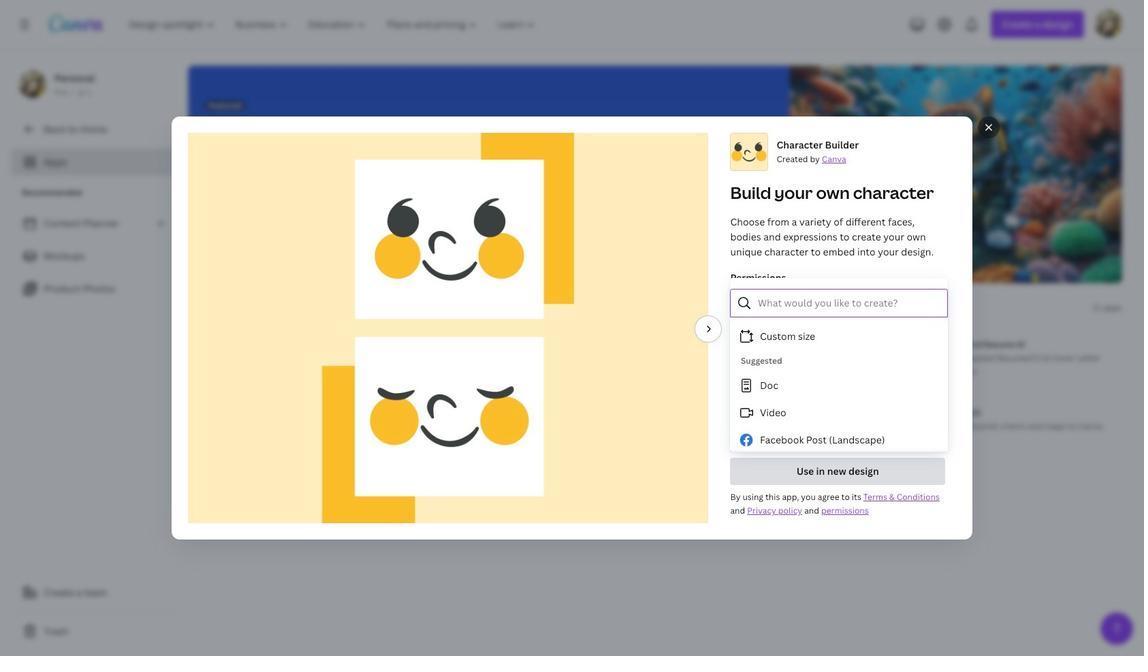 Task type: describe. For each thing, give the bounding box(es) containing it.
top level navigation element
[[120, 11, 547, 38]]

an image with a cursor next to a text box containing the prompt "a cat going scuba diving" to generate an image. the generated image of a cat doing scuba diving is behind the text box. image
[[735, 65, 1123, 283]]



Task type: vqa. For each thing, say whether or not it's contained in the screenshot.
What would you like to create? search field
yes



Task type: locate. For each thing, give the bounding box(es) containing it.
1 horizontal spatial list
[[731, 311, 946, 348]]

What would you like to create? search field
[[758, 290, 939, 316]]

list
[[11, 210, 177, 302], [731, 311, 946, 348]]

1 vertical spatial list
[[731, 311, 946, 348]]

Input field to search for apps search field
[[215, 295, 406, 321]]

0 horizontal spatial list
[[11, 210, 177, 302]]

0 vertical spatial list
[[11, 210, 177, 302]]



